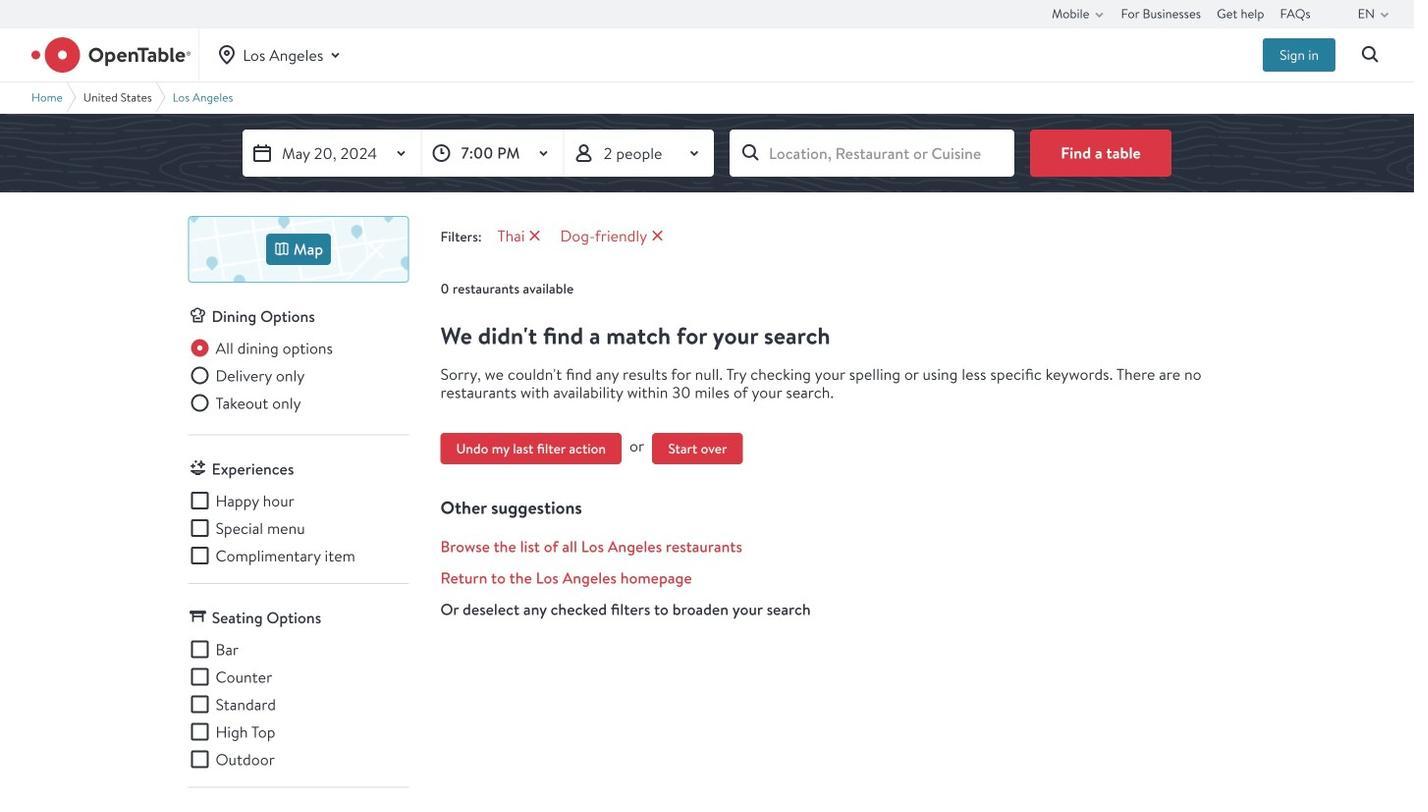 Task type: locate. For each thing, give the bounding box(es) containing it.
2 vertical spatial group
[[188, 638, 409, 772]]

0 vertical spatial group
[[188, 336, 409, 419]]

1 group from the top
[[188, 336, 409, 419]]

opentable logo image
[[31, 37, 191, 73]]

3 group from the top
[[188, 638, 409, 772]]

None radio
[[188, 336, 333, 360], [188, 364, 305, 387], [188, 391, 301, 415], [188, 336, 333, 360], [188, 364, 305, 387], [188, 391, 301, 415]]

1 vertical spatial group
[[188, 489, 409, 568]]

group
[[188, 336, 409, 419], [188, 489, 409, 568], [188, 638, 409, 772]]

None field
[[730, 130, 1015, 177]]



Task type: vqa. For each thing, say whether or not it's contained in the screenshot.
the 4.3 stars IMAGE
no



Task type: describe. For each thing, give the bounding box(es) containing it.
Please input a Location, Restaurant or Cuisine field
[[730, 130, 1015, 177]]

2 group from the top
[[188, 489, 409, 568]]



